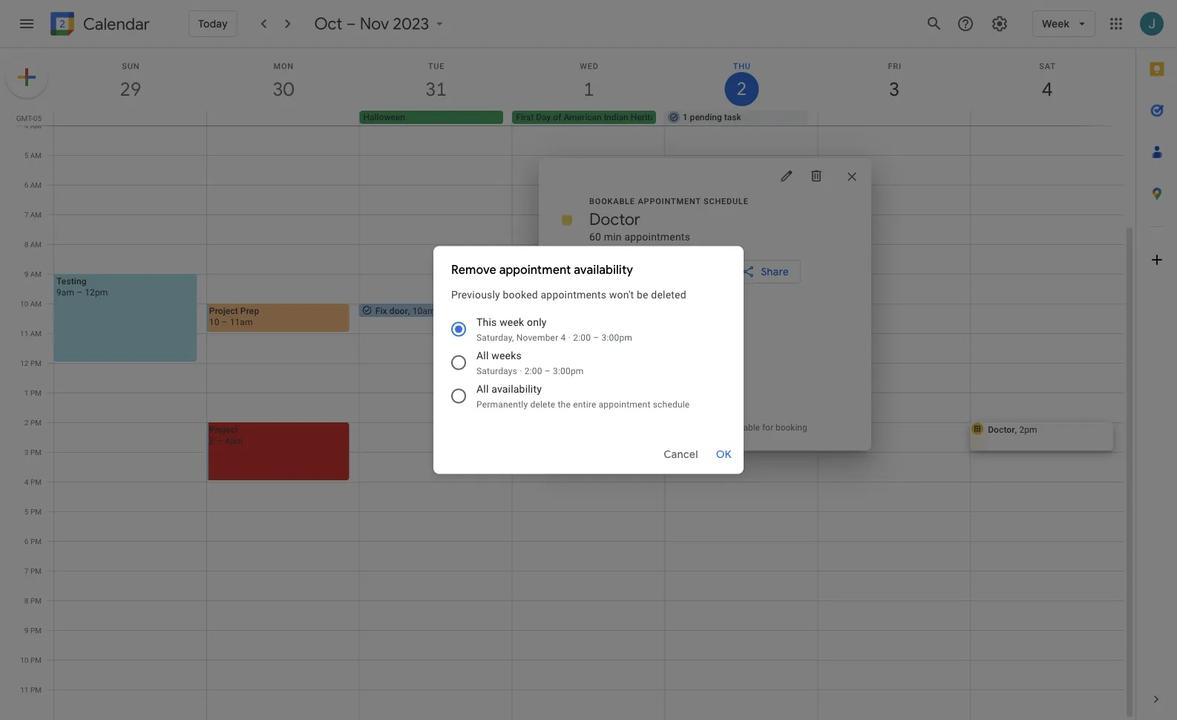 Task type: locate. For each thing, give the bounding box(es) containing it.
4 right november
[[561, 332, 566, 343]]

all
[[477, 350, 489, 362], [477, 383, 489, 395]]

dallas
[[590, 320, 618, 332]]

8 down 7 pm
[[24, 596, 29, 605]]

week
[[500, 316, 525, 329]]

pm up 8 pm at bottom left
[[30, 567, 42, 575]]

doctor inside cell
[[988, 424, 1015, 435]]

1 11 from the top
[[20, 329, 28, 338]]

1 pm from the top
[[30, 359, 42, 368]]

project 2 – 4pm
[[209, 424, 243, 446]]

1 inside button
[[683, 112, 688, 123]]

schedule
[[704, 196, 749, 206], [653, 399, 690, 409]]

7 pm from the top
[[30, 537, 42, 546]]

1 vertical spatial 8
[[24, 596, 29, 605]]

2 inside project 2 – 4pm
[[209, 435, 214, 446]]

7
[[24, 210, 28, 219], [24, 567, 29, 575]]

see all your booking pages
[[590, 290, 723, 304]]

1 horizontal spatial first
[[590, 372, 607, 382]]

1 am from the top
[[30, 121, 42, 130]]

1 vertical spatial availability
[[492, 383, 542, 395]]

2 all from the top
[[477, 383, 489, 395]]

booking
[[648, 265, 688, 278], [650, 290, 690, 304], [776, 422, 808, 433]]

0 horizontal spatial 2:00
[[525, 366, 542, 376]]

1 horizontal spatial doctor
[[988, 424, 1015, 435]]

3:00pm inside all weeks saturdays · 2:00 – 3:00pm
[[553, 366, 584, 376]]

1 horizontal spatial ,
[[1015, 424, 1017, 435]]

11 pm from the top
[[30, 656, 42, 665]]

9 pm
[[24, 626, 42, 635]]

first left day
[[516, 112, 534, 123]]

0 vertical spatial appointments
[[625, 231, 691, 243]]

1 vertical spatial first
[[590, 372, 607, 382]]

pm
[[30, 359, 42, 368], [30, 388, 42, 397], [30, 418, 42, 427], [30, 448, 42, 457], [30, 477, 42, 486], [30, 507, 42, 516], [30, 537, 42, 546], [30, 567, 42, 575], [30, 596, 42, 605], [30, 626, 42, 635], [30, 656, 42, 665], [30, 685, 42, 694]]

· inside all weeks saturdays · 2:00 – 3:00pm
[[520, 366, 522, 376]]

1 vertical spatial 9
[[24, 626, 29, 635]]

booking up deleted
[[648, 265, 688, 278]]

testing 9am – 12pm
[[56, 276, 108, 297]]

1 6 from the top
[[24, 180, 28, 189]]

1 vertical spatial 2
[[209, 435, 214, 446]]

2 5 from the top
[[24, 507, 29, 516]]

4 am from the top
[[30, 210, 42, 219]]

1 vertical spatial 6
[[24, 537, 29, 546]]

5 pm from the top
[[30, 477, 42, 486]]

1 horizontal spatial name
[[658, 372, 680, 382]]

4 left the 05
[[24, 121, 28, 130]]

pm for 12 pm
[[30, 359, 42, 368]]

– inside the project prep 10 – 11am
[[222, 317, 228, 327]]

12
[[20, 359, 29, 368]]

7 am from the top
[[30, 299, 42, 308]]

0 vertical spatial all
[[477, 350, 489, 362]]

05
[[33, 114, 42, 123]]

9 pm from the top
[[30, 596, 42, 605]]

0 vertical spatial 11
[[20, 329, 28, 338]]

previously
[[451, 289, 500, 301]]

prep
[[240, 306, 259, 316]]

1 vertical spatial schedule
[[653, 399, 690, 409]]

2:00
[[573, 332, 591, 343], [525, 366, 542, 376]]

– right oct
[[347, 13, 356, 34]]

0 vertical spatial 8
[[24, 240, 28, 249]]

0 vertical spatial 10
[[20, 299, 28, 308]]

4 pm
[[24, 477, 42, 486]]

all down saturdays
[[477, 383, 489, 395]]

are
[[701, 422, 713, 433]]

0 vertical spatial 2:00
[[573, 332, 591, 343]]

3:00pm up all availability permanently delete the entire appointment schedule at bottom
[[553, 366, 584, 376]]

0 vertical spatial availability
[[574, 262, 634, 277]]

doctor left 2pm
[[988, 424, 1015, 435]]

saturdays
[[477, 366, 518, 376]]

1 row from the top
[[48, 7, 1124, 720]]

5 down 4 am
[[24, 151, 28, 160]]

am down the "6 am"
[[30, 210, 42, 219]]

schedule inside all availability permanently delete the entire appointment schedule
[[653, 399, 690, 409]]

project up 4pm
[[209, 424, 238, 435]]

3 pm from the top
[[30, 418, 42, 427]]

– inside this week only saturday, november 4 · 2:00 – 3:00pm
[[593, 332, 599, 343]]

share button
[[733, 260, 801, 284]]

2 vertical spatial 10
[[20, 656, 29, 665]]

availability up the permanently
[[492, 383, 542, 395]]

0 horizontal spatial 1
[[24, 388, 29, 397]]

am down 5 am
[[30, 180, 42, 189]]

8 down 7 am
[[24, 240, 28, 249]]

2023
[[393, 13, 429, 34]]

entire
[[573, 399, 597, 409]]

– left 11am at the left top of the page
[[222, 317, 228, 327]]

8 for 8 pm
[[24, 596, 29, 605]]

1 name from the left
[[609, 372, 632, 382]]

9
[[24, 270, 28, 278], [24, 626, 29, 635]]

first up all availability permanently delete the entire appointment schedule at bottom
[[590, 372, 607, 382]]

0 vertical spatial 9
[[24, 270, 28, 278]]

11 down 10 pm
[[20, 685, 29, 694]]

doctor up min
[[590, 209, 641, 229]]

, left "10am"
[[408, 306, 410, 316]]

pm right 3
[[30, 448, 42, 457]]

2 row from the top
[[48, 111, 1136, 125]]

1 vertical spatial 5
[[24, 507, 29, 516]]

1 vertical spatial 10
[[209, 317, 219, 327]]

2 project from the top
[[209, 424, 238, 435]]

8 for 8 am
[[24, 240, 28, 249]]

0 vertical spatial 1
[[683, 112, 688, 123]]

0 vertical spatial 7
[[24, 210, 28, 219]]

8 pm from the top
[[30, 567, 42, 575]]

2:00 down dallas
[[573, 332, 591, 343]]

am for 10 am
[[30, 299, 42, 308]]

2:00 down november
[[525, 366, 542, 376]]

– up "delete"
[[545, 366, 551, 376]]

gmt-05
[[16, 114, 42, 123]]

am for 4 am
[[30, 121, 42, 130]]

6 up 7 pm
[[24, 537, 29, 546]]

john smith busy times on this calendar are unavailable for booking
[[590, 407, 808, 433]]

7 down the "6 am"
[[24, 210, 28, 219]]

cell containing doctor
[[970, 7, 1124, 720]]

appointments inside remove appointment availability dialog
[[541, 289, 607, 301]]

– left 4pm
[[217, 435, 223, 446]]

am down 7 am
[[30, 240, 42, 249]]

project inside the project prep 10 – 11am
[[209, 306, 238, 316]]

10 inside the project prep 10 – 11am
[[209, 317, 219, 327]]

last
[[638, 372, 656, 382]]

pm for 6 pm
[[30, 537, 42, 546]]

0 horizontal spatial name
[[609, 372, 632, 382]]

grid
[[0, 7, 1136, 720]]

cell
[[53, 7, 207, 720], [206, 7, 360, 720], [359, 7, 513, 720], [513, 7, 666, 720], [666, 7, 818, 720], [818, 7, 971, 720], [970, 7, 1124, 720], [54, 111, 207, 125], [207, 111, 360, 125], [818, 111, 971, 125], [971, 111, 1123, 125]]

2 am from the top
[[30, 151, 42, 160]]

pm down the 9 pm
[[30, 656, 42, 665]]

booking inside john smith busy times on this calendar are unavailable for booking
[[776, 422, 808, 433]]

10am
[[413, 306, 436, 316]]

12 pm from the top
[[30, 685, 42, 694]]

pm up 7 pm
[[30, 537, 42, 546]]

1 down 12
[[24, 388, 29, 397]]

12 pm
[[20, 359, 42, 368]]

2 9 from the top
[[24, 626, 29, 635]]

option group
[[448, 314, 726, 430]]

first name · last name · email address
[[590, 372, 743, 382]]

2 11 from the top
[[20, 685, 29, 694]]

appointment up 'times'
[[599, 399, 651, 409]]

1 vertical spatial project
[[209, 424, 238, 435]]

0 horizontal spatial schedule
[[653, 399, 690, 409]]

6 pm from the top
[[30, 507, 42, 516]]

·
[[569, 332, 571, 343], [520, 366, 522, 376], [634, 372, 636, 382], [682, 372, 685, 382]]

9 up 10 am
[[24, 270, 28, 278]]

pm for 9 pm
[[30, 626, 42, 635]]

– inside all weeks saturdays · 2:00 – 3:00pm
[[545, 366, 551, 376]]

,
[[408, 306, 410, 316], [1015, 424, 1017, 435]]

doctor
[[590, 209, 641, 229], [988, 424, 1015, 435]]

appointment for remove
[[499, 262, 571, 277]]

1 vertical spatial doctor
[[988, 424, 1015, 435]]

availability
[[574, 262, 634, 277], [492, 383, 542, 395]]

2 7 from the top
[[24, 567, 29, 575]]

project
[[209, 306, 238, 316], [209, 424, 238, 435]]

booking right for
[[776, 422, 808, 433]]

1 5 from the top
[[24, 151, 28, 160]]

cell containing fix door
[[359, 7, 513, 720]]

permanently
[[477, 399, 528, 409]]

10 up 11 pm
[[20, 656, 29, 665]]

appointment inside heading
[[499, 262, 571, 277]]

0 horizontal spatial first
[[516, 112, 534, 123]]

0 vertical spatial booking
[[648, 265, 688, 278]]

2 vertical spatial booking
[[776, 422, 808, 433]]

1 project from the top
[[209, 306, 238, 316]]

1 vertical spatial all
[[477, 383, 489, 395]]

6 down 5 am
[[24, 180, 28, 189]]

1 horizontal spatial 3:00pm
[[602, 332, 633, 343]]

name
[[609, 372, 632, 382], [658, 372, 680, 382]]

delete appointment schedule image
[[809, 169, 824, 183]]

1 vertical spatial 2:00
[[525, 366, 542, 376]]

8 am
[[24, 240, 42, 249]]

booked
[[503, 289, 538, 301]]

doctor , 2pm
[[988, 424, 1038, 435]]

today button
[[189, 10, 237, 37]]

appointments
[[625, 231, 691, 243], [541, 289, 607, 301]]

0 vertical spatial appointment
[[638, 196, 701, 206]]

10 pm from the top
[[30, 626, 42, 635]]

1 all from the top
[[477, 350, 489, 362]]

0 vertical spatial 6
[[24, 180, 28, 189]]

1 vertical spatial appointment
[[499, 262, 571, 277]]

all inside all availability permanently delete the entire appointment schedule
[[477, 383, 489, 395]]

first day of american indian heritage month
[[516, 112, 693, 123]]

pm for 3 pm
[[30, 448, 42, 457]]

0 vertical spatial 2
[[24, 418, 29, 427]]

5 up 6 pm
[[24, 507, 29, 516]]

ok
[[716, 448, 732, 461]]

halloween
[[363, 112, 405, 123]]

0 vertical spatial project
[[209, 306, 238, 316]]

option group containing this week only
[[448, 314, 726, 430]]

appointment up 60 min appointments
[[638, 196, 701, 206]]

0 vertical spatial doctor
[[590, 209, 641, 229]]

first inside button
[[516, 112, 534, 123]]

4 for 4 pm
[[24, 477, 29, 486]]

2 8 from the top
[[24, 596, 29, 605]]

pm right 12
[[30, 359, 42, 368]]

project up 11am at the left top of the page
[[209, 306, 238, 316]]

am for 7 am
[[30, 210, 42, 219]]

heritage
[[631, 112, 665, 123]]

2 pm from the top
[[30, 388, 42, 397]]

pm down 7 pm
[[30, 596, 42, 605]]

– down dallas
[[593, 332, 599, 343]]

am up 5 am
[[30, 121, 42, 130]]

am down 4 am
[[30, 151, 42, 160]]

0 vertical spatial 3:00pm
[[602, 332, 633, 343]]

1 vertical spatial 3:00pm
[[553, 366, 584, 376]]

all for all availability
[[477, 383, 489, 395]]

pm for 1 pm
[[30, 388, 42, 397]]

appointments down remove appointment availability heading
[[541, 289, 607, 301]]

1 9 from the top
[[24, 270, 28, 278]]

oct – nov 2023
[[315, 13, 429, 34]]

5 am
[[24, 151, 42, 160]]

appointment up booked
[[499, 262, 571, 277]]

1 horizontal spatial 2
[[209, 435, 214, 446]]

1 for 1 pm
[[24, 388, 29, 397]]

0 vertical spatial ,
[[408, 306, 410, 316]]

see
[[590, 290, 608, 304]]

pm up 6 pm
[[30, 507, 42, 516]]

pm down 10 pm
[[30, 685, 42, 694]]

name left last
[[609, 372, 632, 382]]

row
[[48, 7, 1124, 720], [48, 111, 1136, 125]]

4
[[24, 121, 28, 130], [561, 332, 566, 343], [24, 477, 29, 486]]

1 horizontal spatial 2:00
[[573, 332, 591, 343]]

4 pm from the top
[[30, 448, 42, 457]]

appointment inside all availability permanently delete the entire appointment schedule
[[599, 399, 651, 409]]

1 vertical spatial 7
[[24, 567, 29, 575]]

0 horizontal spatial appointments
[[541, 289, 607, 301]]

9 for 9 am
[[24, 270, 28, 278]]

name right last
[[658, 372, 680, 382]]

2
[[24, 418, 29, 427], [209, 435, 214, 446]]

appointment
[[638, 196, 701, 206], [499, 262, 571, 277], [599, 399, 651, 409]]

10 for 10 am
[[20, 299, 28, 308]]

1 horizontal spatial 1
[[683, 112, 688, 123]]

calendar element
[[48, 9, 150, 42]]

5 am from the top
[[30, 240, 42, 249]]

2 left 4pm
[[209, 435, 214, 446]]

4 down 3
[[24, 477, 29, 486]]

1 vertical spatial 4
[[561, 332, 566, 343]]

1 7 from the top
[[24, 210, 28, 219]]

row containing halloween
[[48, 111, 1136, 125]]

tab list
[[1137, 48, 1178, 679]]

0 vertical spatial first
[[516, 112, 534, 123]]

3 am from the top
[[30, 180, 42, 189]]

dallas dallas, tx, usa
[[590, 320, 650, 345]]

project for –
[[209, 306, 238, 316]]

pm for 8 pm
[[30, 596, 42, 605]]

1 left pending at the top right of page
[[683, 112, 688, 123]]

pm down 3 pm
[[30, 477, 42, 486]]

0 horizontal spatial 3:00pm
[[553, 366, 584, 376]]

0 vertical spatial schedule
[[704, 196, 749, 206]]

appointments for booked
[[541, 289, 607, 301]]

5 for 5 pm
[[24, 507, 29, 516]]

am up '12 pm'
[[30, 329, 42, 338]]

appointments up open booking page
[[625, 231, 691, 243]]

door
[[390, 306, 408, 316]]

1 vertical spatial appointments
[[541, 289, 607, 301]]

0 horizontal spatial doctor
[[590, 209, 641, 229]]

0 horizontal spatial ,
[[408, 306, 410, 316]]

, left 2pm
[[1015, 424, 1017, 435]]

all up saturdays
[[477, 350, 489, 362]]

3:00pm down dallas
[[602, 332, 633, 343]]

3 pm
[[24, 448, 42, 457]]

– inside testing 9am – 12pm
[[77, 287, 83, 297]]

2 name from the left
[[658, 372, 680, 382]]

all inside all weeks saturdays · 2:00 – 3:00pm
[[477, 350, 489, 362]]

9 up 10 pm
[[24, 626, 29, 635]]

availability inside all availability permanently delete the entire appointment schedule
[[492, 383, 542, 395]]

project inside project 2 – 4pm
[[209, 424, 238, 435]]

11 up 12
[[20, 329, 28, 338]]

1 8 from the top
[[24, 240, 28, 249]]

pm for 10 pm
[[30, 656, 42, 665]]

1 vertical spatial 11
[[20, 685, 29, 694]]

0 horizontal spatial availability
[[492, 383, 542, 395]]

busy
[[590, 422, 609, 433]]

booking down open booking page
[[650, 290, 690, 304]]

2 6 from the top
[[24, 537, 29, 546]]

10 up 11 am
[[20, 299, 28, 308]]

open
[[618, 265, 645, 278]]

am down "9 am"
[[30, 299, 42, 308]]

only
[[527, 316, 547, 329]]

– down testing at the left of page
[[77, 287, 83, 297]]

0 vertical spatial 5
[[24, 151, 28, 160]]

1 for 1 pending task
[[683, 112, 688, 123]]

· down weeks at the left of the page
[[520, 366, 522, 376]]

appointments for min
[[625, 231, 691, 243]]

10 left 11am at the left top of the page
[[209, 317, 219, 327]]

first day of american indian heritage month button
[[512, 111, 693, 124]]

1 horizontal spatial availability
[[574, 262, 634, 277]]

8 am from the top
[[30, 329, 42, 338]]

cell containing project prep
[[206, 7, 360, 720]]

1 vertical spatial 1
[[24, 388, 29, 397]]

pm up 3 pm
[[30, 418, 42, 427]]

dallas,
[[590, 335, 616, 345]]

6 am
[[24, 180, 42, 189]]

remove appointment availability heading
[[451, 261, 726, 279]]

halloween button
[[360, 111, 504, 124]]

· right november
[[569, 332, 571, 343]]

first
[[516, 112, 534, 123], [590, 372, 607, 382]]

availability up 'see'
[[574, 262, 634, 277]]

2 vertical spatial appointment
[[599, 399, 651, 409]]

6 am from the top
[[30, 270, 42, 278]]

pm down 8 pm at bottom left
[[30, 626, 42, 635]]

11
[[20, 329, 28, 338], [20, 685, 29, 694]]

1 horizontal spatial appointments
[[625, 231, 691, 243]]

0 vertical spatial 4
[[24, 121, 28, 130]]

2 vertical spatial 4
[[24, 477, 29, 486]]

pm up 2 pm
[[30, 388, 42, 397]]

am down 8 am at the left top of the page
[[30, 270, 42, 278]]

2 up 3
[[24, 418, 29, 427]]

7 up 8 pm at bottom left
[[24, 567, 29, 575]]

see all your booking pages link
[[590, 290, 723, 304]]



Task type: describe. For each thing, give the bounding box(es) containing it.
– inside project 2 – 4pm
[[217, 435, 223, 446]]

unavailable
[[716, 422, 760, 433]]

11 for 11 pm
[[20, 685, 29, 694]]

11 pm
[[20, 685, 42, 694]]

1 pending task button
[[665, 111, 809, 124]]

5 for 5 am
[[24, 151, 28, 160]]

cancel button
[[658, 441, 704, 468]]

doctor for doctor , 2pm
[[988, 424, 1015, 435]]

all availability permanently delete the entire appointment schedule
[[477, 383, 690, 409]]

deleted
[[651, 289, 687, 301]]

9am
[[56, 287, 74, 297]]

5 pm
[[24, 507, 42, 516]]

previously booked appointments won't be deleted
[[451, 289, 687, 301]]

7 pm
[[24, 567, 42, 575]]

pages
[[693, 290, 723, 304]]

be
[[637, 289, 649, 301]]

2:00 inside this week only saturday, november 4 · 2:00 – 3:00pm
[[573, 332, 591, 343]]

email
[[687, 372, 709, 382]]

0 horizontal spatial 2
[[24, 418, 29, 427]]

am for 6 am
[[30, 180, 42, 189]]

12pm
[[85, 287, 108, 297]]

3:00pm inside this week only saturday, november 4 · 2:00 – 3:00pm
[[602, 332, 633, 343]]

60 min appointments
[[590, 231, 691, 243]]

pm for 4 pm
[[30, 477, 42, 486]]

8 pm
[[24, 596, 42, 605]]

cell containing testing
[[53, 7, 207, 720]]

6 pm
[[24, 537, 42, 546]]

all weeks saturdays · 2:00 – 3:00pm
[[477, 350, 584, 376]]

this
[[648, 422, 662, 433]]

remove
[[451, 262, 497, 277]]

1 vertical spatial booking
[[650, 290, 690, 304]]

1 pm
[[24, 388, 42, 397]]

6 for 6 pm
[[24, 537, 29, 546]]

ok button
[[710, 441, 738, 468]]

4 am
[[24, 121, 42, 130]]

oct
[[315, 13, 343, 34]]

usa
[[633, 335, 650, 345]]

doctor heading
[[590, 209, 641, 229]]

option group inside remove appointment availability dialog
[[448, 314, 726, 430]]

2pm
[[1020, 424, 1038, 435]]

7 for 7 am
[[24, 210, 28, 219]]

this week only saturday, november 4 · 2:00 – 3:00pm
[[477, 316, 633, 343]]

9 am
[[24, 270, 42, 278]]

1 vertical spatial ,
[[1015, 424, 1017, 435]]

of
[[553, 112, 562, 123]]

bookable appointment schedule
[[590, 196, 749, 206]]

nov
[[360, 13, 389, 34]]

calendar heading
[[80, 14, 150, 35]]

min
[[604, 231, 622, 243]]

am for 5 am
[[30, 151, 42, 160]]

indian
[[604, 112, 629, 123]]

page
[[690, 265, 715, 278]]

dallas, tx, usa link
[[590, 335, 650, 345]]

this
[[477, 316, 497, 329]]

11am
[[230, 317, 253, 327]]

6 for 6 am
[[24, 180, 28, 189]]

4 inside this week only saturday, november 4 · 2:00 – 3:00pm
[[561, 332, 566, 343]]

pm for 5 pm
[[30, 507, 42, 516]]

pending
[[690, 112, 722, 123]]

project prep 10 – 11am
[[209, 306, 259, 327]]

your
[[624, 290, 647, 304]]

11 for 11 am
[[20, 329, 28, 338]]

appointment for bookable
[[638, 196, 701, 206]]

pm for 11 pm
[[30, 685, 42, 694]]

on
[[635, 422, 645, 433]]

all
[[611, 290, 622, 304]]

task
[[725, 112, 742, 123]]

all for all weeks
[[477, 350, 489, 362]]

today
[[198, 17, 228, 30]]

smith
[[615, 407, 642, 420]]

share
[[761, 265, 789, 278]]

grid containing halloween
[[0, 7, 1136, 720]]

saturday,
[[477, 332, 514, 343]]

am for 8 am
[[30, 240, 42, 249]]

fix
[[376, 306, 387, 316]]

10 for 10 pm
[[20, 656, 29, 665]]

10 pm
[[20, 656, 42, 665]]

4 for 4 am
[[24, 121, 28, 130]]

delete
[[530, 399, 556, 409]]

fix door , 10am
[[376, 306, 436, 316]]

1 horizontal spatial schedule
[[704, 196, 749, 206]]

remove appointment availability dialog
[[434, 246, 744, 474]]

60
[[590, 231, 602, 243]]

gmt-
[[16, 114, 33, 123]]

9 for 9 pm
[[24, 626, 29, 635]]

pm for 2 pm
[[30, 418, 42, 427]]

am for 11 am
[[30, 329, 42, 338]]

· left email
[[682, 372, 685, 382]]

first for first name · last name · email address
[[590, 372, 607, 382]]

oct – nov 2023 button
[[309, 13, 453, 34]]

row containing testing
[[48, 7, 1124, 720]]

the
[[558, 399, 571, 409]]

day
[[536, 112, 551, 123]]

am for 9 am
[[30, 270, 42, 278]]

· inside this week only saturday, november 4 · 2:00 – 3:00pm
[[569, 332, 571, 343]]

testing
[[56, 276, 87, 286]]

first for first day of american indian heritage month
[[516, 112, 534, 123]]

· left last
[[634, 372, 636, 382]]

2 pm
[[24, 418, 42, 427]]

4pm
[[225, 435, 243, 446]]

american
[[564, 112, 602, 123]]

calendar
[[83, 14, 150, 35]]

address
[[711, 372, 743, 382]]

bookable
[[590, 196, 636, 206]]

availability inside heading
[[574, 262, 634, 277]]

doctor for doctor
[[590, 209, 641, 229]]

month
[[667, 112, 693, 123]]

cancel
[[664, 448, 698, 461]]

project for 4pm
[[209, 424, 238, 435]]

for
[[762, 422, 774, 433]]

tx,
[[618, 335, 630, 345]]

1 pending task
[[683, 112, 742, 123]]

remove appointment availability
[[451, 262, 634, 277]]

weeks
[[492, 350, 522, 362]]

7 am
[[24, 210, 42, 219]]

pm for 7 pm
[[30, 567, 42, 575]]

times
[[611, 422, 633, 433]]

7 for 7 pm
[[24, 567, 29, 575]]

2:00 inside all weeks saturdays · 2:00 – 3:00pm
[[525, 366, 542, 376]]



Task type: vqa. For each thing, say whether or not it's contained in the screenshot.
'Wed' related to Wed 18
no



